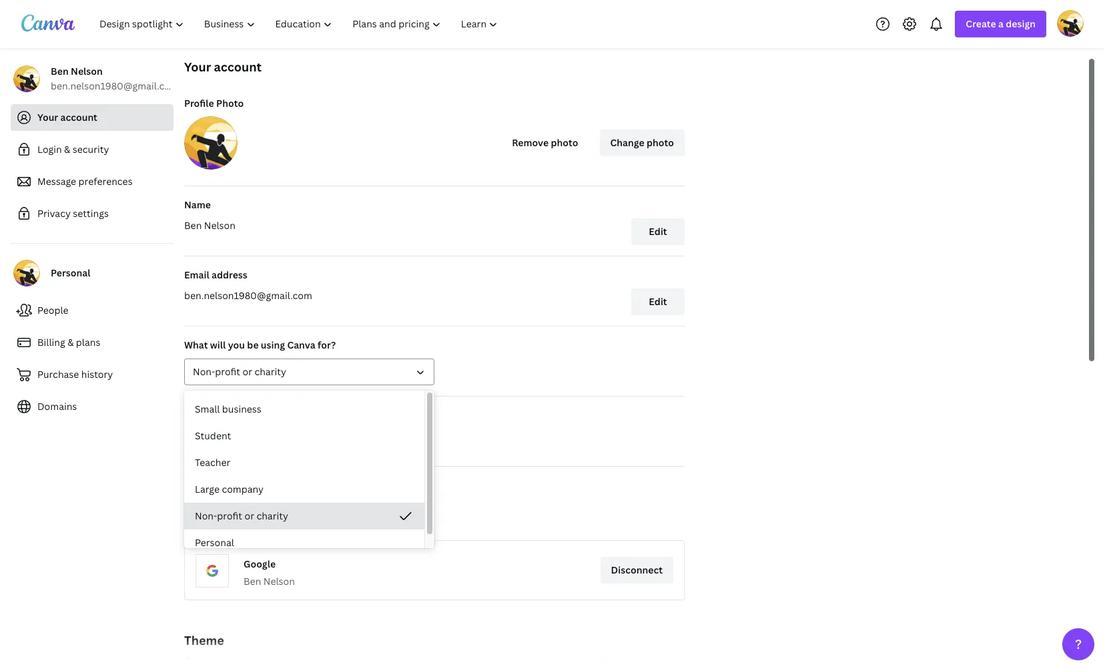 Task type: describe. For each thing, give the bounding box(es) containing it.
a inside dropdown button
[[999, 17, 1004, 30]]

student button
[[184, 423, 425, 449]]

sync
[[447, 654, 468, 667]]

profile
[[184, 97, 214, 109]]

appear.
[[328, 654, 361, 667]]

create a design button
[[956, 11, 1047, 37]]

large company button
[[184, 476, 425, 503]]

large
[[195, 483, 220, 495]]

small business
[[195, 403, 262, 415]]

billing
[[37, 336, 65, 349]]

teacher
[[195, 456, 231, 469]]

0 vertical spatial charity
[[255, 365, 286, 378]]

0 vertical spatial or
[[243, 365, 252, 378]]

non-profit or charity option
[[184, 503, 425, 529]]

using
[[261, 339, 285, 351]]

theme
[[184, 632, 224, 648]]

large company
[[195, 483, 264, 495]]

ben nelson image
[[1058, 10, 1084, 36]]

purchase
[[37, 368, 79, 381]]

to right in
[[321, 515, 330, 528]]

message preferences
[[37, 175, 133, 188]]

student
[[195, 429, 231, 442]]

you'd
[[242, 654, 266, 667]]

people
[[37, 304, 68, 316]]

photo
[[216, 97, 244, 109]]

in
[[310, 515, 319, 528]]

profile photo
[[184, 97, 244, 109]]

nelson for ben nelson
[[204, 219, 236, 232]]

how
[[220, 654, 239, 667]]

company
[[222, 483, 264, 495]]

0 vertical spatial non-
[[193, 365, 215, 378]]

billing & plans link
[[11, 329, 174, 356]]

privacy settings link
[[11, 200, 174, 227]]

design
[[1006, 17, 1036, 30]]

0 vertical spatial profit
[[215, 365, 240, 378]]

history
[[81, 368, 113, 381]]

teacher option
[[184, 449, 425, 476]]

personal option
[[184, 529, 425, 556]]

edit for ben nelson
[[649, 225, 667, 238]]

Non-profit or charity button
[[184, 359, 435, 385]]

that
[[225, 515, 243, 528]]

edit for ben.nelson1980@gmail.com
[[649, 295, 667, 308]]

with
[[506, 654, 526, 667]]

login & security link
[[11, 136, 174, 163]]

privacy
[[37, 207, 71, 220]]

photo for remove photo
[[551, 136, 579, 149]]

non- inside option
[[195, 509, 217, 522]]

people link
[[11, 297, 174, 324]]

create
[[966, 17, 997, 30]]

system
[[551, 654, 583, 667]]

language
[[184, 409, 228, 421]]

social
[[237, 479, 263, 491]]

change photo button
[[600, 130, 685, 156]]

connected social accounts
[[184, 479, 307, 491]]

theme choose how you'd like canva to appear. select a theme, or sync themes with your system preferences.
[[184, 632, 642, 667]]

0 horizontal spatial ben.nelson1980@gmail.com
[[51, 79, 179, 92]]

be
[[247, 339, 259, 351]]

domains
[[37, 400, 77, 413]]

name
[[184, 198, 211, 211]]

1 vertical spatial canva
[[333, 515, 361, 528]]

select
[[364, 654, 392, 667]]

privacy settings
[[37, 207, 109, 220]]

0 vertical spatial non-profit or charity
[[193, 365, 286, 378]]

preferences
[[78, 175, 133, 188]]

teacher button
[[184, 449, 425, 476]]

will
[[210, 339, 226, 351]]

use
[[264, 515, 280, 528]]

accounts
[[265, 479, 307, 491]]

small business option
[[184, 396, 425, 423]]

google ben nelson
[[244, 558, 295, 588]]

personal inside button
[[195, 536, 234, 549]]

ben for ben nelson ben.nelson1980@gmail.com
[[51, 65, 69, 77]]

profit inside option
[[217, 509, 242, 522]]

edit button for ben nelson
[[632, 218, 685, 245]]

to left log
[[283, 515, 292, 528]]

you for that
[[245, 515, 262, 528]]

0 vertical spatial personal
[[51, 266, 90, 279]]

remove photo button
[[502, 130, 589, 156]]

remove
[[512, 136, 549, 149]]

address
[[212, 268, 248, 281]]

email address
[[184, 268, 248, 281]]

disconnect
[[611, 564, 663, 576]]

connected
[[184, 479, 234, 491]]

your account link
[[11, 104, 174, 131]]



Task type: locate. For each thing, give the bounding box(es) containing it.
ben up 'your account' link
[[51, 65, 69, 77]]

charity down using
[[255, 365, 286, 378]]

non- down what in the left of the page
[[193, 365, 215, 378]]

profit down will
[[215, 365, 240, 378]]

2 vertical spatial canva
[[286, 654, 314, 667]]

a left design at right top
[[999, 17, 1004, 30]]

ben down name on the top left of page
[[184, 219, 202, 232]]

charity left log
[[257, 509, 288, 522]]

settings
[[73, 207, 109, 220]]

1 vertical spatial personal
[[195, 536, 234, 549]]

ben inside ben nelson ben.nelson1980@gmail.com
[[51, 65, 69, 77]]

your account up login & security
[[37, 111, 97, 124]]

nelson inside ben nelson ben.nelson1980@gmail.com
[[71, 65, 103, 77]]

1 vertical spatial &
[[68, 336, 74, 349]]

preferences.
[[585, 654, 642, 667]]

log
[[294, 515, 308, 528]]

1 horizontal spatial account
[[214, 59, 262, 75]]

2 vertical spatial nelson
[[264, 575, 295, 588]]

1 vertical spatial ben
[[184, 219, 202, 232]]

2 vertical spatial or
[[435, 654, 445, 667]]

login & security
[[37, 143, 109, 156]]

ben down google
[[244, 575, 261, 588]]

message
[[37, 175, 76, 188]]

small business button
[[184, 396, 425, 423]]

1 horizontal spatial nelson
[[204, 219, 236, 232]]

charity inside non-profit or charity option
[[257, 509, 288, 522]]

1 photo from the left
[[551, 136, 579, 149]]

your
[[184, 59, 211, 75], [37, 111, 58, 124]]

1 vertical spatial ben.nelson1980@gmail.com
[[184, 289, 312, 302]]

0 horizontal spatial photo
[[551, 136, 579, 149]]

small
[[195, 403, 220, 415]]

0 horizontal spatial your
[[37, 111, 58, 124]]

your up "profile"
[[184, 59, 211, 75]]

non-profit or charity down company
[[195, 509, 288, 522]]

what will you be using canva for?
[[184, 339, 336, 351]]

billing & plans
[[37, 336, 100, 349]]

& left plans
[[68, 336, 74, 349]]

0 vertical spatial ben
[[51, 65, 69, 77]]

login
[[37, 143, 62, 156]]

edit button
[[632, 218, 685, 245], [632, 288, 685, 315]]

for?
[[318, 339, 336, 351]]

business
[[222, 403, 262, 415]]

0 horizontal spatial nelson
[[71, 65, 103, 77]]

0 vertical spatial you
[[228, 339, 245, 351]]

0 vertical spatial edit button
[[632, 218, 685, 245]]

personal
[[51, 266, 90, 279], [195, 536, 234, 549]]

purchase history
[[37, 368, 113, 381]]

1 horizontal spatial your
[[184, 59, 211, 75]]

1 vertical spatial your
[[37, 111, 58, 124]]

a
[[999, 17, 1004, 30], [394, 654, 399, 667]]

1 vertical spatial edit button
[[632, 288, 685, 315]]

1 horizontal spatial a
[[999, 17, 1004, 30]]

edit button for ben.nelson1980@gmail.com
[[632, 288, 685, 315]]

list box
[[184, 396, 425, 556]]

nelson inside google ben nelson
[[264, 575, 295, 588]]

student option
[[184, 423, 425, 449]]

ben nelson
[[184, 219, 236, 232]]

change photo
[[611, 136, 674, 149]]

ben.nelson1980@gmail.com down address
[[184, 289, 312, 302]]

0 horizontal spatial account
[[60, 111, 97, 124]]

1 vertical spatial edit
[[649, 295, 667, 308]]

0 vertical spatial your account
[[184, 59, 262, 75]]

ben inside google ben nelson
[[244, 575, 261, 588]]

1 horizontal spatial ben.nelson1980@gmail.com
[[184, 289, 312, 302]]

non-profit or charity
[[193, 365, 286, 378], [195, 509, 288, 522]]

profit down large company
[[217, 509, 242, 522]]

ben
[[51, 65, 69, 77], [184, 219, 202, 232], [244, 575, 261, 588]]

a inside "theme choose how you'd like canva to appear. select a theme, or sync themes with your system preferences."
[[394, 654, 399, 667]]

ben nelson ben.nelson1980@gmail.com
[[51, 65, 179, 92]]

or inside "theme choose how you'd like canva to appear. select a theme, or sync themes with your system preferences."
[[435, 654, 445, 667]]

photo
[[551, 136, 579, 149], [647, 136, 674, 149]]

0 vertical spatial ben.nelson1980@gmail.com
[[51, 79, 179, 92]]

account up the photo
[[214, 59, 262, 75]]

or left sync
[[435, 654, 445, 667]]

2 photo from the left
[[647, 136, 674, 149]]

large company option
[[184, 476, 425, 503]]

what
[[184, 339, 208, 351]]

photo right 'remove'
[[551, 136, 579, 149]]

nelson down name on the top left of page
[[204, 219, 236, 232]]

nelson for ben nelson ben.nelson1980@gmail.com
[[71, 65, 103, 77]]

your
[[528, 654, 549, 667]]

canva inside "theme choose how you'd like canva to appear. select a theme, or sync themes with your system preferences."
[[286, 654, 314, 667]]

canva right "like" on the left
[[286, 654, 314, 667]]

2 edit button from the top
[[632, 288, 685, 315]]

2 vertical spatial ben
[[244, 575, 261, 588]]

message preferences link
[[11, 168, 174, 195]]

canva for theme
[[286, 654, 314, 667]]

photo for change photo
[[647, 136, 674, 149]]

photo inside button
[[647, 136, 674, 149]]

1 vertical spatial charity
[[257, 509, 288, 522]]

choose
[[184, 654, 218, 667]]

plans
[[76, 336, 100, 349]]

domains link
[[11, 393, 174, 420]]

you
[[228, 339, 245, 351], [245, 515, 262, 528]]

ben.nelson1980@gmail.com
[[51, 79, 179, 92], [184, 289, 312, 302]]

0 vertical spatial edit
[[649, 225, 667, 238]]

purchase history link
[[11, 361, 174, 388]]

0 horizontal spatial ben
[[51, 65, 69, 77]]

or
[[243, 365, 252, 378], [245, 509, 254, 522], [435, 654, 445, 667]]

1 vertical spatial a
[[394, 654, 399, 667]]

or down be
[[243, 365, 252, 378]]

1 vertical spatial nelson
[[204, 219, 236, 232]]

1 vertical spatial your account
[[37, 111, 97, 124]]

nelson down google
[[264, 575, 295, 588]]

1 vertical spatial account
[[60, 111, 97, 124]]

2 horizontal spatial ben
[[244, 575, 261, 588]]

you left use
[[245, 515, 262, 528]]

to left appear.
[[316, 654, 326, 667]]

0 horizontal spatial a
[[394, 654, 399, 667]]

theme,
[[402, 654, 433, 667]]

or inside option
[[245, 509, 254, 522]]

canva for what
[[287, 339, 316, 351]]

2 horizontal spatial nelson
[[264, 575, 295, 588]]

charity
[[255, 365, 286, 378], [257, 509, 288, 522]]

to inside "theme choose how you'd like canva to appear. select a theme, or sync themes with your system preferences."
[[316, 654, 326, 667]]

like
[[269, 654, 284, 667]]

personal up people
[[51, 266, 90, 279]]

1 horizontal spatial personal
[[195, 536, 234, 549]]

1 horizontal spatial photo
[[647, 136, 674, 149]]

your up login
[[37, 111, 58, 124]]

nelson
[[71, 65, 103, 77], [204, 219, 236, 232], [264, 575, 295, 588]]

remove photo
[[512, 136, 579, 149]]

services that you use to log in to canva
[[184, 515, 361, 528]]

0 vertical spatial a
[[999, 17, 1004, 30]]

0 vertical spatial your
[[184, 59, 211, 75]]

change
[[611, 136, 645, 149]]

profit
[[215, 365, 240, 378], [217, 509, 242, 522]]

account up login & security
[[60, 111, 97, 124]]

0 horizontal spatial your account
[[37, 111, 97, 124]]

1 vertical spatial you
[[245, 515, 262, 528]]

nelson up 'your account' link
[[71, 65, 103, 77]]

to
[[283, 515, 292, 528], [321, 515, 330, 528], [316, 654, 326, 667]]

you for will
[[228, 339, 245, 351]]

ben.nelson1980@gmail.com up 'your account' link
[[51, 79, 179, 92]]

0 vertical spatial account
[[214, 59, 262, 75]]

1 horizontal spatial ben
[[184, 219, 202, 232]]

0 vertical spatial nelson
[[71, 65, 103, 77]]

1 edit from the top
[[649, 225, 667, 238]]

ben for ben nelson
[[184, 219, 202, 232]]

services
[[184, 515, 222, 528]]

non-profit or charity inside option
[[195, 509, 288, 522]]

or right that
[[245, 509, 254, 522]]

security
[[73, 143, 109, 156]]

non-profit or charity down be
[[193, 365, 286, 378]]

you left be
[[228, 339, 245, 351]]

personal button
[[184, 529, 425, 556]]

1 vertical spatial profit
[[217, 509, 242, 522]]

your account up the photo
[[184, 59, 262, 75]]

& right login
[[64, 143, 70, 156]]

canva
[[287, 339, 316, 351], [333, 515, 361, 528], [286, 654, 314, 667]]

top level navigation element
[[91, 11, 510, 37]]

0 vertical spatial canva
[[287, 339, 316, 351]]

google
[[244, 558, 276, 570]]

email
[[184, 268, 209, 281]]

personal down services
[[195, 536, 234, 549]]

disconnect button
[[601, 557, 674, 584]]

1 vertical spatial non-profit or charity
[[195, 509, 288, 522]]

themes
[[470, 654, 504, 667]]

1 vertical spatial or
[[245, 509, 254, 522]]

non-profit or charity button
[[184, 503, 425, 529]]

0 vertical spatial &
[[64, 143, 70, 156]]

canva right in
[[333, 515, 361, 528]]

1 horizontal spatial your account
[[184, 59, 262, 75]]

1 vertical spatial non-
[[195, 509, 217, 522]]

photo right change
[[647, 136, 674, 149]]

list box containing small business
[[184, 396, 425, 556]]

canva left for?
[[287, 339, 316, 351]]

a right "select"
[[394, 654, 399, 667]]

0 horizontal spatial personal
[[51, 266, 90, 279]]

& for billing
[[68, 336, 74, 349]]

create a design
[[966, 17, 1036, 30]]

edit
[[649, 225, 667, 238], [649, 295, 667, 308]]

&
[[64, 143, 70, 156], [68, 336, 74, 349]]

photo inside "button"
[[551, 136, 579, 149]]

& for login
[[64, 143, 70, 156]]

2 edit from the top
[[649, 295, 667, 308]]

non- down large on the bottom left of page
[[195, 509, 217, 522]]

non-
[[193, 365, 215, 378], [195, 509, 217, 522]]

1 edit button from the top
[[632, 218, 685, 245]]



Task type: vqa. For each thing, say whether or not it's contained in the screenshot.
Canva to the middle
yes



